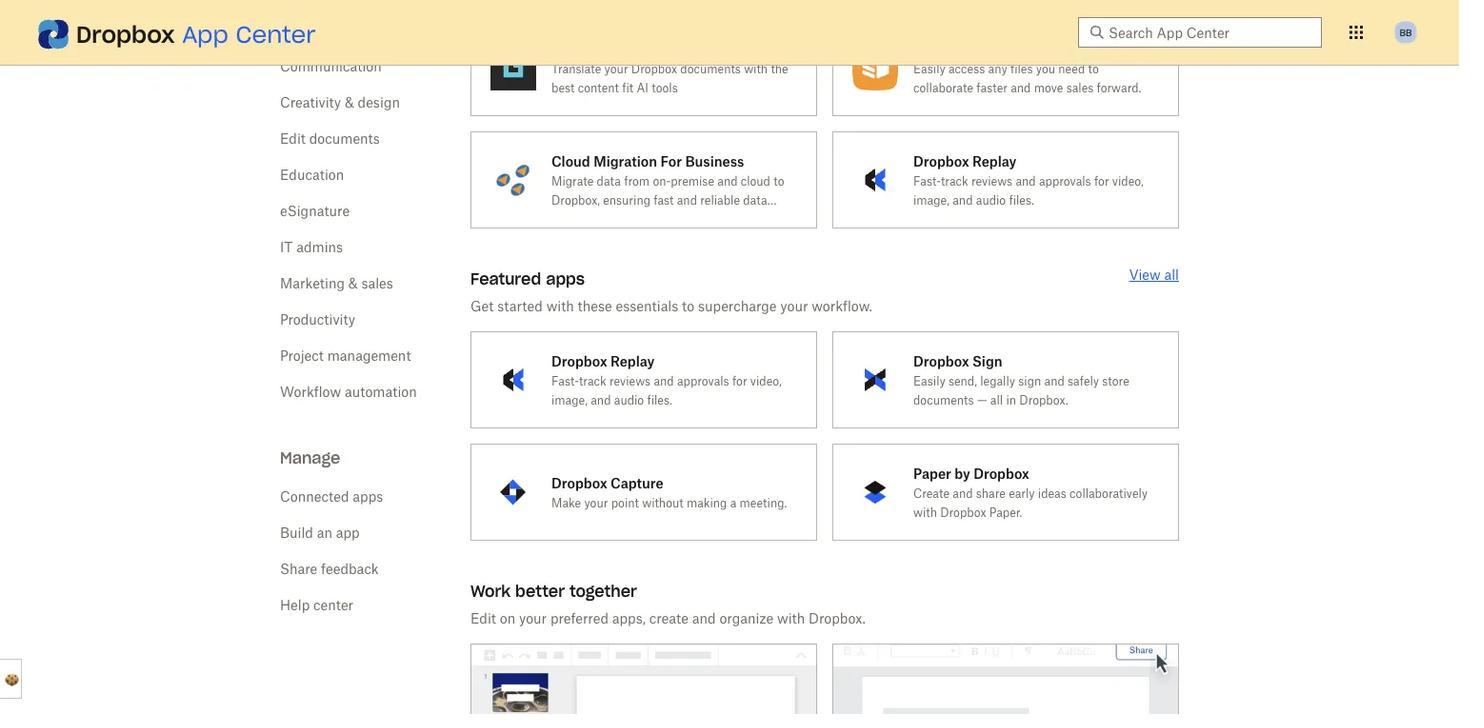 Task type: locate. For each thing, give the bounding box(es) containing it.
documents down creativity & design link
[[309, 130, 380, 146]]

easily
[[914, 61, 946, 76], [914, 374, 946, 388]]

documents left the
[[681, 61, 741, 76]]

2 horizontal spatial to
[[1089, 61, 1099, 76]]

1 vertical spatial replay
[[611, 353, 655, 369]]

0 horizontal spatial dropbox replay fast-track reviews and approvals for video, image, and audio files.
[[552, 353, 782, 407]]

0 vertical spatial all
[[1165, 267, 1180, 283]]

data down migration at the top left
[[597, 174, 621, 188]]

migrate
[[552, 174, 594, 188]]

easily up collaborate
[[914, 61, 946, 76]]

0 vertical spatial &
[[357, 21, 366, 38]]

edit left on
[[471, 610, 496, 627]]

1 horizontal spatial data
[[743, 193, 768, 207]]

1 vertical spatial track
[[579, 374, 607, 388]]

sales right marketing
[[362, 275, 393, 291]]

2 vertical spatial documents
[[914, 393, 974, 407]]

0 horizontal spatial sales
[[362, 275, 393, 291]]

0 vertical spatial to
[[1089, 61, 1099, 76]]

& right marketing
[[349, 275, 358, 291]]

1 vertical spatial documents
[[309, 130, 380, 146]]

track down collaborate
[[941, 174, 969, 188]]

1 vertical spatial all
[[991, 393, 1004, 407]]

and inside paper by dropbox create and share early ideas collaboratively with dropbox paper.
[[953, 486, 973, 501]]

1 vertical spatial video,
[[751, 374, 782, 388]]

apps
[[546, 269, 585, 289], [353, 488, 383, 505]]

0 vertical spatial video,
[[1113, 174, 1144, 188]]

apps for featured apps
[[546, 269, 585, 289]]

0 horizontal spatial documents
[[309, 130, 380, 146]]

manage
[[280, 448, 340, 468]]

without
[[642, 496, 684, 510]]

0 vertical spatial apps
[[546, 269, 585, 289]]

marketing & sales link
[[280, 275, 393, 291]]

fast- down these
[[552, 374, 579, 388]]

dropbox. down sign
[[1020, 393, 1069, 407]]

move
[[1035, 81, 1064, 95]]

video, down supercharge
[[751, 374, 782, 388]]

0 horizontal spatial all
[[991, 393, 1004, 407]]

to inside cloud migration for business migrate data from on-premise and cloud to dropbox, ensuring fast and reliable data transfer.
[[774, 174, 785, 188]]

and
[[1011, 81, 1031, 95], [718, 174, 738, 188], [1016, 174, 1036, 188], [677, 193, 698, 207], [953, 193, 973, 207], [654, 374, 674, 388], [1045, 374, 1065, 388], [591, 393, 611, 407], [953, 486, 973, 501], [693, 610, 716, 627]]

with right organize at bottom
[[778, 610, 805, 627]]

1 horizontal spatial audio
[[976, 193, 1006, 207]]

1 horizontal spatial apps
[[546, 269, 585, 289]]

&
[[357, 21, 366, 38], [345, 94, 354, 110], [349, 275, 358, 291]]

replay down faster
[[973, 153, 1017, 169]]

1 horizontal spatial sales
[[1067, 81, 1094, 95]]

1 vertical spatial &
[[345, 94, 354, 110]]

communication link
[[280, 58, 382, 74]]

1 horizontal spatial dropbox replay fast-track reviews and approvals for video, image, and audio files.
[[914, 153, 1144, 207]]

ensuring
[[603, 193, 651, 207]]

0 horizontal spatial track
[[579, 374, 607, 388]]

1 vertical spatial files.
[[647, 393, 673, 407]]

Search App Center text field
[[1109, 22, 1311, 43]]

dropbox. inside dropbox sign easily send, legally sign and safely store documents — all in dropbox.
[[1020, 393, 1069, 407]]

0 vertical spatial data
[[597, 174, 621, 188]]

1 horizontal spatial edit
[[471, 610, 496, 627]]

connected apps
[[280, 488, 383, 505]]

1 vertical spatial image,
[[552, 393, 588, 407]]

featured apps
[[471, 269, 585, 289]]

1 horizontal spatial for
[[1095, 174, 1110, 188]]

reviews down essentials
[[610, 374, 651, 388]]

0 vertical spatial dropbox.
[[1020, 393, 1069, 407]]

work better together edit on your preferred apps, create and organize with dropbox.
[[471, 582, 866, 627]]

1 vertical spatial dropbox.
[[809, 610, 866, 627]]

to right essentials
[[682, 298, 695, 314]]

help
[[280, 597, 310, 613]]

edit inside the work better together edit on your preferred apps, create and organize with dropbox.
[[471, 610, 496, 627]]

dropbox up tools
[[632, 61, 678, 76]]

track
[[941, 174, 969, 188], [579, 374, 607, 388]]

content
[[578, 81, 619, 95]]

1 horizontal spatial documents
[[681, 61, 741, 76]]

your right on
[[519, 610, 547, 627]]

dropbox up send,
[[914, 353, 970, 369]]

0 horizontal spatial reviews
[[610, 374, 651, 388]]

and inside dropbox sign easily send, legally sign and safely store documents — all in dropbox.
[[1045, 374, 1065, 388]]

share feedback link
[[280, 561, 379, 577]]

esignature
[[280, 202, 350, 219]]

approvals down "move"
[[1040, 174, 1092, 188]]

1 horizontal spatial dropbox.
[[1020, 393, 1069, 407]]

0 vertical spatial sales
[[1067, 81, 1094, 95]]

0 horizontal spatial dropbox.
[[809, 610, 866, 627]]

0 horizontal spatial apps
[[353, 488, 383, 505]]

supercharge
[[699, 298, 777, 314]]

1 horizontal spatial fast-
[[914, 174, 941, 188]]

dropbox up make
[[552, 475, 608, 491]]

translate your dropbox documents with the best content fit ai tools link
[[471, 19, 818, 116]]

the
[[771, 61, 789, 76]]

1 horizontal spatial track
[[941, 174, 969, 188]]

work
[[471, 582, 511, 601]]

all
[[1165, 267, 1180, 283], [991, 393, 1004, 407]]

0 vertical spatial fast-
[[914, 174, 941, 188]]

dropbox replay fast-track reviews and approvals for video, image, and audio files.
[[914, 153, 1144, 207], [552, 353, 782, 407]]

dropbox.
[[1020, 393, 1069, 407], [809, 610, 866, 627]]

dropbox down "share"
[[941, 505, 987, 520]]

your inside the work better together edit on your preferred apps, create and organize with dropbox.
[[519, 610, 547, 627]]

for down supercharge
[[733, 374, 748, 388]]

1 horizontal spatial video,
[[1113, 174, 1144, 188]]

replay
[[973, 153, 1017, 169], [611, 353, 655, 369]]

1 easily from the top
[[914, 61, 946, 76]]

0 horizontal spatial files.
[[647, 393, 673, 407]]

bb button
[[1391, 17, 1422, 48]]

0 vertical spatial audio
[[976, 193, 1006, 207]]

& for design
[[345, 94, 354, 110]]

apps,
[[612, 610, 646, 627]]

0 horizontal spatial audio
[[614, 393, 644, 407]]

create
[[914, 486, 950, 501]]

easily left send,
[[914, 374, 946, 388]]

1 vertical spatial to
[[774, 174, 785, 188]]

replay down essentials
[[611, 353, 655, 369]]

2 easily from the top
[[914, 374, 946, 388]]

0 vertical spatial dropbox replay fast-track reviews and approvals for video, image, and audio files.
[[914, 153, 1144, 207]]

1 vertical spatial for
[[733, 374, 748, 388]]

ideas
[[1038, 486, 1067, 501]]

all inside dropbox sign easily send, legally sign and safely store documents — all in dropbox.
[[991, 393, 1004, 407]]

1 vertical spatial edit
[[471, 610, 496, 627]]

your up fit
[[605, 61, 628, 76]]

automation
[[345, 384, 417, 400]]

1 horizontal spatial replay
[[973, 153, 1017, 169]]

sales
[[1067, 81, 1094, 95], [362, 275, 393, 291]]

together
[[570, 582, 637, 601]]

share feedback
[[280, 561, 379, 577]]

translate
[[552, 61, 602, 76]]

sales down the need
[[1067, 81, 1094, 95]]

edit down creativity
[[280, 130, 306, 146]]

data down "cloud"
[[743, 193, 768, 207]]

video, down forward.
[[1113, 174, 1144, 188]]

dropbox replay fast-track reviews and approvals for video, image, and audio files. down "move"
[[914, 153, 1144, 207]]

with left the
[[744, 61, 768, 76]]

1 vertical spatial fast-
[[552, 374, 579, 388]]

& left finance
[[357, 21, 366, 38]]

to inside easily access any files you need to collaborate faster and move sales forward.
[[1089, 61, 1099, 76]]

your left workflow.
[[781, 298, 808, 314]]

bb
[[1400, 26, 1413, 38]]

0 horizontal spatial approvals
[[677, 374, 730, 388]]

dropbox. right organize at bottom
[[809, 610, 866, 627]]

image,
[[914, 193, 950, 207], [552, 393, 588, 407]]

connected apps link
[[280, 488, 383, 505]]

accounting
[[280, 21, 353, 38]]

creativity
[[280, 94, 341, 110]]

0 vertical spatial documents
[[681, 61, 741, 76]]

easily inside dropbox sign easily send, legally sign and safely store documents — all in dropbox.
[[914, 374, 946, 388]]

dropbox sign easily send, legally sign and safely store documents — all in dropbox.
[[914, 353, 1130, 407]]

0 vertical spatial edit
[[280, 130, 306, 146]]

forward.
[[1097, 81, 1142, 95]]

your
[[605, 61, 628, 76], [781, 298, 808, 314], [585, 496, 608, 510], [519, 610, 547, 627]]

1 horizontal spatial to
[[774, 174, 785, 188]]

your left point
[[585, 496, 608, 510]]

sign
[[1019, 374, 1042, 388]]

and inside the work better together edit on your preferred apps, create and organize with dropbox.
[[693, 610, 716, 627]]

0 vertical spatial approvals
[[1040, 174, 1092, 188]]

0 vertical spatial image,
[[914, 193, 950, 207]]

create
[[650, 610, 689, 627]]

1 horizontal spatial files.
[[1010, 193, 1035, 207]]

1 horizontal spatial all
[[1165, 267, 1180, 283]]

1 vertical spatial apps
[[353, 488, 383, 505]]

early
[[1009, 486, 1035, 501]]

sign
[[973, 353, 1003, 369]]

it
[[280, 239, 293, 255]]

0 horizontal spatial replay
[[611, 353, 655, 369]]

creativity & design
[[280, 94, 400, 110]]

education
[[280, 166, 344, 182]]

0 horizontal spatial video,
[[751, 374, 782, 388]]

1 horizontal spatial reviews
[[972, 174, 1013, 188]]

all left in
[[991, 393, 1004, 407]]

documents inside translate your dropbox documents with the best content fit ai tools
[[681, 61, 741, 76]]

connected
[[280, 488, 349, 505]]

any
[[989, 61, 1008, 76]]

edit documents link
[[280, 130, 380, 146]]

& for finance
[[357, 21, 366, 38]]

—
[[977, 393, 988, 407]]

easily access any files you need to collaborate faster and move sales forward.
[[914, 61, 1142, 95]]

to right "cloud"
[[774, 174, 785, 188]]

fast- down collaborate
[[914, 174, 941, 188]]

2 horizontal spatial documents
[[914, 393, 974, 407]]

to right the need
[[1089, 61, 1099, 76]]

documents down send,
[[914, 393, 974, 407]]

reviews down faster
[[972, 174, 1013, 188]]

legally
[[981, 374, 1016, 388]]

center
[[236, 20, 316, 49]]

all right view
[[1165, 267, 1180, 283]]

track down these
[[579, 374, 607, 388]]

business
[[686, 153, 745, 169]]

need
[[1059, 61, 1086, 76]]

1 horizontal spatial approvals
[[1040, 174, 1092, 188]]

on
[[500, 610, 516, 627]]

1 vertical spatial easily
[[914, 374, 946, 388]]

apps up these
[[546, 269, 585, 289]]

& left design
[[345, 94, 354, 110]]

build an app link
[[280, 525, 360, 541]]

2 vertical spatial &
[[349, 275, 358, 291]]

for down forward.
[[1095, 174, 1110, 188]]

data
[[597, 174, 621, 188], [743, 193, 768, 207]]

documents
[[681, 61, 741, 76], [309, 130, 380, 146], [914, 393, 974, 407]]

approvals down get started with these essentials to supercharge your workflow.
[[677, 374, 730, 388]]

project
[[280, 347, 324, 364]]

it admins link
[[280, 239, 343, 255]]

apps up app
[[353, 488, 383, 505]]

0 horizontal spatial data
[[597, 174, 621, 188]]

better
[[516, 582, 565, 601]]

2 vertical spatial to
[[682, 298, 695, 314]]

0 vertical spatial reviews
[[972, 174, 1013, 188]]

1 vertical spatial data
[[743, 193, 768, 207]]

& for sales
[[349, 275, 358, 291]]

0 horizontal spatial for
[[733, 374, 748, 388]]

dropbox replay fast-track reviews and approvals for video, image, and audio files. down get started with these essentials to supercharge your workflow.
[[552, 353, 782, 407]]

on-
[[653, 174, 671, 188]]

with down create
[[914, 505, 938, 520]]

with inside the work better together edit on your preferred apps, create and organize with dropbox.
[[778, 610, 805, 627]]

audio
[[976, 193, 1006, 207], [614, 393, 644, 407]]

0 vertical spatial easily
[[914, 61, 946, 76]]



Task type: describe. For each thing, give the bounding box(es) containing it.
migration
[[594, 153, 658, 169]]

with left these
[[547, 298, 574, 314]]

workflow automation
[[280, 384, 417, 400]]

best
[[552, 81, 575, 95]]

your inside translate your dropbox documents with the best content fit ai tools
[[605, 61, 628, 76]]

dropbox up "share"
[[974, 465, 1030, 482]]

get
[[471, 298, 494, 314]]

with inside paper by dropbox create and share early ideas collaboratively with dropbox paper.
[[914, 505, 938, 520]]

transfer.
[[552, 212, 596, 226]]

dropbox capture make your point without making a meeting.
[[552, 475, 787, 510]]

view all link
[[1130, 267, 1180, 283]]

creativity & design link
[[280, 94, 400, 110]]

build
[[280, 525, 313, 541]]

0 horizontal spatial image,
[[552, 393, 588, 407]]

management
[[328, 347, 411, 364]]

0 vertical spatial track
[[941, 174, 969, 188]]

dropbox down these
[[552, 353, 608, 369]]

it admins
[[280, 239, 343, 255]]

view
[[1130, 267, 1161, 283]]

help center link
[[280, 597, 354, 613]]

feedback
[[321, 561, 379, 577]]

from
[[624, 174, 650, 188]]

apps for connected apps
[[353, 488, 383, 505]]

dropbox down collaborate
[[914, 153, 970, 169]]

dropbox inside dropbox capture make your point without making a meeting.
[[552, 475, 608, 491]]

0 vertical spatial replay
[[973, 153, 1017, 169]]

dropbox inside dropbox sign easily send, legally sign and safely store documents — all in dropbox.
[[914, 353, 970, 369]]

marketing
[[280, 275, 345, 291]]

faster
[[977, 81, 1008, 95]]

cloud
[[552, 153, 591, 169]]

in
[[1007, 393, 1017, 407]]

easily inside easily access any files you need to collaborate faster and move sales forward.
[[914, 61, 946, 76]]

1 horizontal spatial image,
[[914, 193, 950, 207]]

cloud migration for business migrate data from on-premise and cloud to dropbox, ensuring fast and reliable data transfer.
[[552, 153, 785, 226]]

workflow.
[[812, 298, 873, 314]]

started
[[498, 298, 543, 314]]

make
[[552, 496, 581, 510]]

1 vertical spatial audio
[[614, 393, 644, 407]]

workflow
[[280, 384, 341, 400]]

center
[[313, 597, 354, 613]]

get started with these essentials to supercharge your workflow.
[[471, 298, 873, 314]]

dropbox,
[[552, 193, 600, 207]]

dropbox left app
[[76, 20, 175, 49]]

for
[[661, 153, 682, 169]]

you
[[1036, 61, 1056, 76]]

share
[[977, 486, 1006, 501]]

capture
[[611, 475, 664, 491]]

collaborate
[[914, 81, 974, 95]]

documents inside dropbox sign easily send, legally sign and safely store documents — all in dropbox.
[[914, 393, 974, 407]]

cloud
[[741, 174, 771, 188]]

finance
[[370, 21, 416, 38]]

marketing & sales
[[280, 275, 393, 291]]

paper.
[[990, 505, 1023, 520]]

1 vertical spatial sales
[[362, 275, 393, 291]]

esignature link
[[280, 202, 350, 219]]

1 vertical spatial approvals
[[677, 374, 730, 388]]

a
[[731, 496, 737, 510]]

safely
[[1068, 374, 1100, 388]]

featured
[[471, 269, 542, 289]]

build an app
[[280, 525, 360, 541]]

project management link
[[280, 347, 411, 364]]

productivity
[[280, 311, 355, 327]]

1 vertical spatial reviews
[[610, 374, 651, 388]]

0 vertical spatial for
[[1095, 174, 1110, 188]]

store
[[1103, 374, 1130, 388]]

dropbox. inside the work better together edit on your preferred apps, create and organize with dropbox.
[[809, 610, 866, 627]]

your inside dropbox capture make your point without making a meeting.
[[585, 496, 608, 510]]

workflow automation link
[[280, 384, 417, 400]]

project management
[[280, 347, 411, 364]]

fast
[[654, 193, 674, 207]]

organize
[[720, 610, 774, 627]]

share
[[280, 561, 318, 577]]

0 horizontal spatial edit
[[280, 130, 306, 146]]

0 horizontal spatial fast-
[[552, 374, 579, 388]]

0 vertical spatial files.
[[1010, 193, 1035, 207]]

ai
[[637, 81, 649, 95]]

app
[[182, 20, 228, 49]]

dropbox inside translate your dropbox documents with the best content fit ai tools
[[632, 61, 678, 76]]

making
[[687, 496, 727, 510]]

communication
[[280, 58, 382, 74]]

productivity link
[[280, 311, 355, 327]]

sales inside easily access any files you need to collaborate faster and move sales forward.
[[1067, 81, 1094, 95]]

1 vertical spatial dropbox replay fast-track reviews and approvals for video, image, and audio files.
[[552, 353, 782, 407]]

premise
[[671, 174, 715, 188]]

essentials
[[616, 298, 679, 314]]

accounting & finance
[[280, 21, 416, 38]]

translate your dropbox documents with the best content fit ai tools
[[552, 61, 789, 95]]

design
[[358, 94, 400, 110]]

dropbox app center
[[76, 20, 316, 49]]

tools
[[652, 81, 678, 95]]

by
[[955, 465, 971, 482]]

meeting.
[[740, 496, 787, 510]]

access
[[949, 61, 986, 76]]

paper by dropbox create and share early ideas collaboratively with dropbox paper.
[[914, 465, 1148, 520]]

and inside easily access any files you need to collaborate faster and move sales forward.
[[1011, 81, 1031, 95]]

with inside translate your dropbox documents with the best content fit ai tools
[[744, 61, 768, 76]]

files
[[1011, 61, 1033, 76]]

0 horizontal spatial to
[[682, 298, 695, 314]]

accounting & finance link
[[280, 21, 416, 38]]



Task type: vqa. For each thing, say whether or not it's contained in the screenshot.


